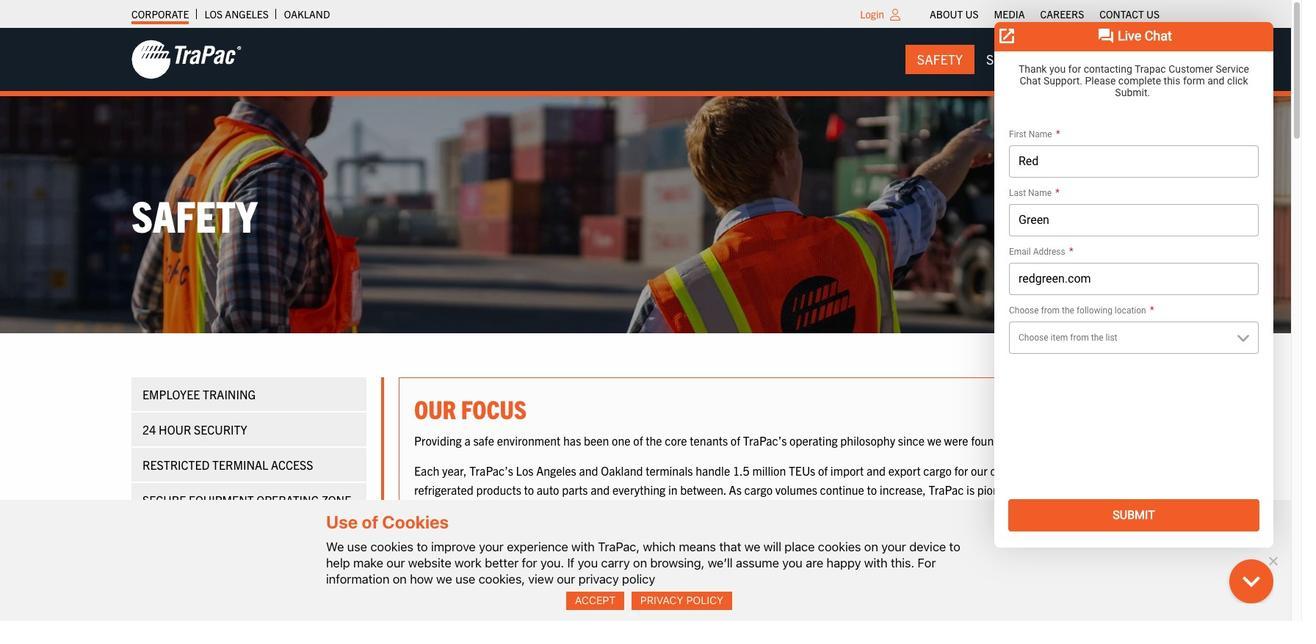 Task type: locate. For each thing, give the bounding box(es) containing it.
1 horizontal spatial you
[[783, 556, 803, 571]]

1 horizontal spatial cookies
[[818, 540, 862, 555]]

for inside each year, trapac's los angeles and oakland terminals handle 1.5 million teus of import and export cargo for our customers, ranging from refrigerated products to auto parts and everything in between. as cargo volumes continue to increase, trapac is pioneering innovation that will enable us to continue moving cargo through our terminals quickly and safely. in order to ensure the safe transport of our customers' cargo as it enters and leaves our terminals, trapac has implemented a number of technologies and policies.
[[955, 464, 969, 479]]

0 vertical spatial for
[[955, 464, 969, 479]]

use up "make"
[[347, 540, 367, 555]]

1 horizontal spatial angeles
[[537, 464, 577, 479]]

1 horizontal spatial safety
[[918, 51, 963, 68]]

0 horizontal spatial the
[[646, 433, 663, 448]]

1 vertical spatial oakland
[[601, 464, 643, 479]]

of right use
[[362, 513, 379, 533]]

0 horizontal spatial that
[[720, 540, 742, 555]]

1 horizontal spatial your
[[882, 540, 907, 555]]

24 hour security
[[143, 423, 247, 438]]

1 horizontal spatial on
[[633, 556, 648, 571]]

on
[[865, 540, 879, 555], [633, 556, 648, 571], [393, 572, 407, 587]]

export
[[889, 464, 921, 479]]

customers'
[[1019, 501, 1075, 516]]

we left were
[[928, 433, 942, 448]]

our right at
[[832, 551, 858, 579]]

0 horizontal spatial for
[[522, 556, 538, 571]]

browsing,
[[651, 556, 705, 571]]

work
[[455, 556, 482, 571]]

examine
[[973, 551, 1040, 579]]

on down policies.
[[865, 540, 879, 555]]

1 horizontal spatial safe
[[914, 501, 935, 516]]

continue down 'import'
[[821, 483, 865, 497]]

1 vertical spatial for
[[522, 556, 538, 571]]

1 vertical spatial menu bar
[[906, 45, 1172, 74]]

our right leaves
[[505, 520, 522, 535]]

1 horizontal spatial us
[[1147, 7, 1160, 21]]

trapac down 'through'
[[578, 520, 613, 535]]

safety
[[918, 51, 963, 68], [132, 188, 257, 242]]

at
[[812, 551, 828, 579]]

help
[[326, 556, 350, 571]]

scanning
[[270, 564, 328, 579]]

our
[[972, 464, 988, 479], [638, 501, 655, 516], [999, 501, 1016, 516], [505, 520, 522, 535], [832, 551, 858, 579], [387, 556, 405, 571], [557, 572, 576, 587]]

experience
[[507, 540, 569, 555]]

angeles left oakland link
[[225, 7, 269, 21]]

1 vertical spatial on
[[633, 556, 648, 571]]

restricted
[[143, 458, 210, 473]]

that up the "we'll"
[[720, 540, 742, 555]]

it
[[1123, 501, 1130, 516]]

enters
[[414, 520, 446, 535]]

you down the place on the right
[[783, 556, 803, 571]]

1 horizontal spatial terminals,
[[862, 551, 942, 579]]

0 horizontal spatial us
[[966, 7, 979, 21]]

0 horizontal spatial continue
[[478, 501, 523, 516]]

0 horizontal spatial you
[[578, 556, 598, 571]]

1 horizontal spatial will
[[1113, 483, 1129, 497]]

and left export
[[867, 464, 886, 479]]

safe inside each year, trapac's los angeles and oakland terminals handle 1.5 million teus of import and export cargo for our customers, ranging from refrigerated products to auto parts and everything in between. as cargo volumes continue to increase, trapac is pioneering innovation that will enable us to continue moving cargo through our terminals quickly and safely. in order to ensure the safe transport of our customers' cargo as it enters and leaves our terminals, trapac has implemented a number of technologies and policies.
[[914, 501, 935, 516]]

use down work
[[456, 572, 476, 587]]

1 vertical spatial safe
[[914, 501, 935, 516]]

0 horizontal spatial use
[[347, 540, 367, 555]]

cargo down million
[[745, 483, 773, 497]]

training
[[203, 388, 256, 402]]

us
[[451, 501, 463, 516]]

0 horizontal spatial with
[[572, 540, 595, 555]]

los up the corporate image
[[205, 7, 223, 21]]

careers
[[1041, 7, 1085, 21]]

restricted terminal access
[[143, 458, 313, 473]]

1 vertical spatial has
[[616, 520, 634, 535]]

to right the device
[[950, 540, 961, 555]]

policy
[[622, 572, 656, 587]]

zone
[[322, 493, 351, 508]]

you
[[578, 556, 598, 571], [783, 556, 803, 571]]

a inside each year, trapac's los angeles and oakland terminals handle 1.5 million teus of import and export cargo for our customers, ranging from refrigerated products to auto parts and everything in between. as cargo volumes continue to increase, trapac is pioneering innovation that will enable us to continue moving cargo through our terminals quickly and safely. in order to ensure the safe transport of our customers' cargo as it enters and leaves our terminals, trapac has implemented a number of technologies and policies.
[[706, 520, 712, 535]]

million
[[753, 464, 786, 479]]

and left safely.
[[746, 501, 765, 516]]

of
[[634, 433, 643, 448], [731, 433, 741, 448], [819, 464, 828, 479], [987, 501, 997, 516], [362, 513, 379, 533], [757, 520, 767, 535]]

0 horizontal spatial will
[[764, 540, 782, 555]]

as down enters
[[414, 551, 434, 579]]

0 horizontal spatial in
[[517, 551, 531, 579]]

cookies up "happy" at the right bottom of the page
[[818, 540, 862, 555]]

0 horizontal spatial a
[[465, 433, 471, 448]]

a right providing
[[465, 433, 471, 448]]

0 horizontal spatial safe
[[474, 433, 495, 448]]

trapac
[[929, 483, 964, 497], [578, 520, 613, 535]]

oakland up everything at bottom
[[601, 464, 643, 479]]

the left core
[[646, 433, 663, 448]]

1 vertical spatial in
[[517, 551, 531, 579]]

angeles up auto
[[537, 464, 577, 479]]

a up means
[[706, 520, 712, 535]]

1 vertical spatial los
[[516, 464, 534, 479]]

1 vertical spatial terminals
[[658, 501, 705, 516]]

in left new
[[517, 551, 531, 579]]

cookies
[[371, 540, 414, 555], [818, 540, 862, 555]]

oakland right los angeles
[[284, 7, 330, 21]]

0 vertical spatial will
[[1113, 483, 1129, 497]]

1 vertical spatial terminals,
[[862, 551, 942, 579]]

1 horizontal spatial in
[[669, 483, 678, 497]]

0 horizontal spatial your
[[479, 540, 504, 555]]

1 horizontal spatial trapac's
[[744, 433, 787, 448]]

cookies up "make"
[[371, 540, 414, 555]]

accept link
[[567, 592, 625, 611]]

secure equipment operating zone
[[143, 493, 351, 508]]

corporate
[[132, 7, 189, 21]]

0 vertical spatial a
[[465, 433, 471, 448]]

0 horizontal spatial oakland
[[284, 7, 330, 21]]

each year, trapac's los angeles and oakland terminals handle 1.5 million teus of import and export cargo for our customers, ranging from refrigerated products to auto parts and everything in between. as cargo volumes continue to increase, trapac is pioneering innovation that will enable us to continue moving cargo through our terminals quickly and safely. in order to ensure the safe transport of our customers' cargo as it enters and leaves our terminals, trapac has implemented a number of technologies and policies.
[[414, 464, 1130, 535]]

1 horizontal spatial as
[[729, 483, 742, 497]]

assume
[[736, 556, 780, 571]]

corporate link
[[132, 4, 189, 24]]

contact us link
[[1100, 4, 1160, 24]]

to right us
[[466, 501, 476, 516]]

los inside each year, trapac's los angeles and oakland terminals handle 1.5 million teus of import and export cargo for our customers, ranging from refrigerated products to auto parts and everything in between. as cargo volumes continue to increase, trapac is pioneering innovation that will enable us to continue moving cargo through our terminals quickly and safely. in order to ensure the safe transport of our customers' cargo as it enters and leaves our terminals, trapac has implemented a number of technologies and policies.
[[516, 464, 534, 479]]

we'll
[[708, 556, 733, 571]]

1 horizontal spatial use
[[456, 572, 476, 587]]

1 horizontal spatial that
[[1090, 483, 1110, 497]]

parts
[[562, 483, 588, 497]]

for down experience
[[522, 556, 538, 571]]

and up parts
[[579, 464, 599, 479]]

2 us from the left
[[1147, 7, 1160, 21]]

innovation
[[1034, 483, 1087, 497]]

will up the assume
[[764, 540, 782, 555]]

customers,
[[991, 464, 1047, 479]]

contact us
[[1100, 7, 1160, 21]]

angeles inside los angeles link
[[225, 7, 269, 21]]

0 vertical spatial as
[[729, 483, 742, 497]]

your up this.
[[882, 540, 907, 555]]

on up policy
[[633, 556, 648, 571]]

terminals
[[646, 464, 693, 479], [658, 501, 705, 516]]

0 horizontal spatial has
[[564, 433, 582, 448]]

core
[[665, 433, 688, 448]]

you right if
[[578, 556, 598, 571]]

0 vertical spatial the
[[646, 433, 663, 448]]

us right about
[[966, 7, 979, 21]]

about us
[[930, 7, 979, 21]]

1.5
[[733, 464, 750, 479]]

1 vertical spatial as
[[414, 551, 434, 579]]

2 your from the left
[[882, 540, 907, 555]]

in left between.
[[669, 483, 678, 497]]

trapac's inside each year, trapac's los angeles and oakland terminals handle 1.5 million teus of import and export cargo for our customers, ranging from refrigerated products to auto parts and everything in between. as cargo volumes continue to increase, trapac is pioneering innovation that will enable us to continue moving cargo through our terminals quickly and safely. in order to ensure the safe transport of our customers' cargo as it enters and leaves our terminals, trapac has implemented a number of technologies and policies.
[[470, 464, 514, 479]]

safe down increase,
[[914, 501, 935, 516]]

as
[[729, 483, 742, 497], [414, 551, 434, 579]]

our right "make"
[[387, 556, 405, 571]]

one
[[612, 433, 631, 448]]

the down increase,
[[895, 501, 911, 516]]

our up is
[[972, 464, 988, 479]]

us for about us
[[966, 7, 979, 21]]

0 horizontal spatial as
[[414, 551, 434, 579]]

1 horizontal spatial a
[[706, 520, 712, 535]]

trapac up transport
[[929, 483, 964, 497]]

up
[[242, 529, 257, 543]]

your up better
[[479, 540, 504, 555]]

0 horizontal spatial safety
[[132, 188, 257, 242]]

1 horizontal spatial continue
[[821, 483, 865, 497]]

continue down products
[[478, 501, 523, 516]]

menu bar up service
[[923, 4, 1168, 24]]

2 you from the left
[[783, 556, 803, 571]]

0 horizontal spatial trapac's
[[470, 464, 514, 479]]

1 vertical spatial the
[[895, 501, 911, 516]]

los angeles
[[205, 7, 269, 21]]

for
[[955, 464, 969, 479], [522, 556, 538, 571]]

number
[[715, 520, 755, 535]]

1 horizontal spatial trapac
[[929, 483, 964, 497]]

to up website
[[417, 540, 428, 555]]

transport
[[938, 501, 984, 516]]

terminals up implemented
[[658, 501, 705, 516]]

terminals,
[[525, 520, 575, 535], [862, 551, 942, 579]]

los down environment
[[516, 464, 534, 479]]

0 vertical spatial has
[[564, 433, 582, 448]]

equipment
[[189, 493, 254, 508]]

1 horizontal spatial oakland
[[601, 464, 643, 479]]

has left "been"
[[564, 433, 582, 448]]

terminals, down moving
[[525, 520, 575, 535]]

device
[[910, 540, 947, 555]]

1 vertical spatial trapac
[[578, 520, 613, 535]]

24
[[143, 423, 156, 438]]

0 vertical spatial safe
[[474, 433, 495, 448]]

2 cookies from the left
[[818, 540, 862, 555]]

0 vertical spatial safety
[[918, 51, 963, 68]]

trapac's up million
[[744, 433, 787, 448]]

2 horizontal spatial on
[[865, 540, 879, 555]]

more
[[1016, 433, 1043, 448]]

access
[[271, 458, 313, 473]]

0 vertical spatial angeles
[[225, 7, 269, 21]]

about us link
[[930, 4, 979, 24]]

we right for
[[946, 551, 969, 579]]

has up trapac,
[[616, 520, 634, 535]]

0 horizontal spatial terminals,
[[525, 520, 575, 535]]

0 vertical spatial terminals,
[[525, 520, 575, 535]]

we
[[928, 433, 942, 448], [745, 540, 761, 555], [439, 551, 461, 579], [946, 551, 969, 579], [437, 572, 452, 587]]

of right one
[[634, 433, 643, 448]]

menu bar containing about us
[[923, 4, 1168, 24]]

will up it
[[1113, 483, 1129, 497]]

safety inside menu item
[[918, 51, 963, 68]]

0 vertical spatial that
[[1090, 483, 1110, 497]]

0 horizontal spatial on
[[393, 572, 407, 587]]

is
[[967, 483, 975, 497]]

menu bar down careers 'link'
[[906, 45, 1172, 74]]

0 horizontal spatial los
[[205, 7, 223, 21]]

ways
[[1044, 551, 1084, 579]]

1 vertical spatial safety
[[132, 188, 257, 242]]

quickly
[[708, 501, 744, 516]]

safe down focus
[[474, 433, 495, 448]]

1 horizontal spatial for
[[955, 464, 969, 479]]

login
[[861, 7, 885, 21]]

that down the from
[[1090, 483, 1110, 497]]

menu bar
[[923, 4, 1168, 24], [906, 45, 1172, 74]]

our down pioneering
[[999, 501, 1016, 516]]

continue
[[821, 483, 865, 497], [478, 501, 523, 516]]

privacy policy link
[[632, 592, 733, 611]]

trapac's
[[744, 433, 787, 448], [470, 464, 514, 479]]

1 vertical spatial a
[[706, 520, 712, 535]]

terminals, down policies.
[[862, 551, 942, 579]]

1 horizontal spatial has
[[616, 520, 634, 535]]

will inside each year, trapac's los angeles and oakland terminals handle 1.5 million teus of import and export cargo for our customers, ranging from refrigerated products to auto parts and everything in between. as cargo volumes continue to increase, trapac is pioneering innovation that will enable us to continue moving cargo through our terminals quickly and safely. in order to ensure the safe transport of our customers' cargo as it enters and leaves our terminals, trapac has implemented a number of technologies and policies.
[[1113, 483, 1129, 497]]

1 horizontal spatial los
[[516, 464, 534, 479]]

us right contact
[[1147, 7, 1160, 21]]

with left this.
[[865, 556, 888, 571]]

1 vertical spatial will
[[764, 540, 782, 555]]

1 your from the left
[[479, 540, 504, 555]]

0 vertical spatial trapac's
[[744, 433, 787, 448]]

1 us from the left
[[966, 7, 979, 21]]

as down 1.5
[[729, 483, 742, 497]]

volumes
[[776, 483, 818, 497]]

1 vertical spatial that
[[720, 540, 742, 555]]

trapac's up products
[[470, 464, 514, 479]]

1 vertical spatial trapac's
[[470, 464, 514, 479]]

for up is
[[955, 464, 969, 479]]

0 vertical spatial continue
[[821, 483, 865, 497]]

light image
[[891, 9, 901, 21]]

1 horizontal spatial the
[[895, 501, 911, 516]]

0 vertical spatial in
[[669, 483, 678, 497]]

terminal
[[212, 458, 269, 473]]

1 vertical spatial angeles
[[537, 464, 577, 479]]

on left the 'how'
[[393, 572, 407, 587]]

corporate image
[[132, 39, 242, 80]]

1 vertical spatial with
[[865, 556, 888, 571]]

to right "order"
[[845, 501, 855, 516]]

0 horizontal spatial cookies
[[371, 540, 414, 555]]

0 vertical spatial use
[[347, 540, 367, 555]]

1 vertical spatial continue
[[478, 501, 523, 516]]

0 vertical spatial menu bar
[[923, 4, 1168, 24]]

oakland inside each year, trapac's los angeles and oakland terminals handle 1.5 million teus of import and export cargo for our customers, ranging from refrigerated products to auto parts and everything in between. as cargo volumes continue to increase, trapac is pioneering innovation that will enable us to continue moving cargo through our terminals quickly and safely. in order to ensure the safe transport of our customers' cargo as it enters and leaves our terminals, trapac has implemented a number of technologies and policies.
[[601, 464, 643, 479]]

terminals down core
[[646, 464, 693, 479]]

with up if
[[572, 540, 595, 555]]

teus
[[789, 464, 816, 479]]

0 horizontal spatial angeles
[[225, 7, 269, 21]]

moving
[[526, 501, 562, 516]]

integrated customs scanning link
[[132, 554, 367, 588]]



Task type: vqa. For each thing, say whether or not it's contained in the screenshot.
menu bar
yes



Task type: describe. For each thing, give the bounding box(es) containing it.
and down "order"
[[837, 520, 856, 535]]

0 horizontal spatial trapac
[[578, 520, 613, 535]]

of inside the use of cookies we use cookies to improve your experience with trapac, which means that we will place cookies on your device to help make our website work better for you. if you carry on browsing, we'll assume you are happy with this. for information on how we use cookies, view our privacy policy
[[362, 513, 379, 533]]

founded
[[972, 433, 1014, 448]]

of right teus
[[819, 464, 828, 479]]

has inside each year, trapac's los angeles and oakland terminals handle 1.5 million teus of import and export cargo for our customers, ranging from refrigerated products to auto parts and everything in between. as cargo volumes continue to increase, trapac is pioneering innovation that will enable us to continue moving cargo through our terminals quickly and safely. in order to ensure the safe transport of our customers' cargo as it enters and leaves our terminals, trapac has implemented a number of technologies and policies.
[[616, 520, 634, 535]]

about
[[930, 7, 964, 21]]

cargo left as
[[1078, 501, 1106, 516]]

our focus
[[414, 393, 527, 425]]

year,
[[442, 464, 467, 479]]

cookies,
[[479, 572, 525, 587]]

and down us
[[449, 520, 468, 535]]

between.
[[681, 483, 727, 497]]

pioneering
[[978, 483, 1032, 497]]

of right tenants
[[731, 433, 741, 448]]

philosophy
[[841, 433, 896, 448]]

safely.
[[768, 501, 800, 516]]

improve
[[431, 540, 476, 555]]

privacy policy
[[641, 595, 724, 607]]

cargo down parts
[[565, 501, 593, 516]]

use of cookies we use cookies to improve your experience with trapac, which means that we will place cookies on your device to help make our website work better for you. if you carry on browsing, we'll assume you are happy with this. for information on how we use cookies, view our privacy policy
[[326, 513, 961, 587]]

providing
[[414, 433, 462, 448]]

media
[[995, 7, 1025, 21]]

policy
[[687, 595, 724, 607]]

in inside each year, trapac's los angeles and oakland terminals handle 1.5 million teus of import and export cargo for our customers, ranging from refrigerated products to auto parts and everything in between. as cargo volumes continue to increase, trapac is pioneering innovation that will enable us to continue moving cargo through our terminals quickly and safely. in order to ensure the safe transport of our customers' cargo as it enters and leaves our terminals, trapac has implemented a number of technologies and policies.
[[669, 483, 678, 497]]

that inside each year, trapac's los angeles and oakland terminals handle 1.5 million teus of import and export cargo for our customers, ranging from refrigerated products to auto parts and everything in between. as cargo volumes continue to increase, trapac is pioneering innovation that will enable us to continue moving cargo through our terminals quickly and safely. in order to ensure the safe transport of our customers' cargo as it enters and leaves our terminals, trapac has implemented a number of technologies and policies.
[[1090, 483, 1110, 497]]

everything
[[613, 483, 666, 497]]

employee training link
[[132, 378, 367, 412]]

infrastructure
[[573, 551, 682, 579]]

information
[[326, 572, 390, 587]]

our
[[414, 393, 456, 425]]

service link
[[975, 45, 1050, 74]]

privacy
[[641, 595, 684, 607]]

if
[[568, 556, 575, 571]]

1 cookies from the left
[[371, 540, 414, 555]]

service
[[987, 51, 1038, 68]]

employee training
[[143, 388, 256, 402]]

secure equipment operating zone link
[[132, 484, 367, 518]]

tenants
[[690, 433, 728, 448]]

as inside each year, trapac's los angeles and oakland terminals handle 1.5 million teus of import and export cargo for our customers, ranging from refrigerated products to auto parts and everything in between. as cargo volumes continue to increase, trapac is pioneering innovation that will enable us to continue moving cargo through our terminals quickly and safely. in order to ensure the safe transport of our customers' cargo as it enters and leaves our terminals, trapac has implemented a number of technologies and policies.
[[729, 483, 742, 497]]

our down if
[[557, 572, 576, 587]]

&
[[260, 529, 268, 543]]

in
[[803, 501, 813, 516]]

0 vertical spatial on
[[865, 540, 879, 555]]

website
[[408, 556, 452, 571]]

restricted terminal access link
[[132, 449, 367, 482]]

angeles inside each year, trapac's los angeles and oakland terminals handle 1.5 million teus of import and export cargo for our customers, ranging from refrigerated products to auto parts and everything in between. as cargo volumes continue to increase, trapac is pioneering innovation that will enable us to continue moving cargo through our terminals quickly and safely. in order to ensure the safe transport of our customers' cargo as it enters and leaves our terminals, trapac has implemented a number of technologies and policies.
[[537, 464, 577, 479]]

products
[[477, 483, 522, 497]]

0 vertical spatial terminals
[[646, 464, 693, 479]]

of right number
[[757, 520, 767, 535]]

media link
[[995, 4, 1025, 24]]

0 vertical spatial trapac
[[929, 483, 964, 497]]

increase,
[[880, 483, 926, 497]]

are
[[806, 556, 824, 571]]

refrigerated
[[414, 483, 474, 497]]

cargo
[[173, 529, 211, 543]]

for inside the use of cookies we use cookies to improve your experience with trapac, which means that we will place cookies on your device to help make our website work better for you. if you carry on browsing, we'll assume you are happy with this. for information on how we use cookies, view our privacy policy
[[522, 556, 538, 571]]

years
[[1087, 433, 1114, 448]]

view
[[529, 572, 554, 587]]

happy
[[827, 556, 862, 571]]

0 vertical spatial with
[[572, 540, 595, 555]]

carry
[[601, 556, 630, 571]]

our down everything at bottom
[[638, 501, 655, 516]]

import
[[831, 464, 864, 479]]

and up 'through'
[[591, 483, 610, 497]]

security
[[194, 423, 247, 438]]

to up ensure
[[868, 483, 878, 497]]

0 vertical spatial los
[[205, 7, 223, 21]]

each
[[414, 464, 440, 479]]

order
[[815, 501, 842, 516]]

place
[[785, 540, 815, 555]]

the inside each year, trapac's los angeles and oakland terminals handle 1.5 million teus of import and export cargo for our customers, ranging from refrigerated products to auto parts and everything in between. as cargo volumes continue to increase, trapac is pioneering innovation that will enable us to continue moving cargo through our terminals quickly and safely. in order to ensure the safe transport of our customers' cargo as it enters and leaves our terminals, trapac has implemented a number of technologies and policies.
[[895, 501, 911, 516]]

customs
[[214, 564, 267, 579]]

24 hour security link
[[132, 413, 367, 447]]

terminals, inside each year, trapac's los angeles and oakland terminals handle 1.5 million teus of import and export cargo for our customers, ranging from refrigerated products to auto parts and everything in between. as cargo volumes continue to increase, trapac is pioneering innovation that will enable us to continue moving cargo through our terminals quickly and safely. in order to ensure the safe transport of our customers' cargo as it enters and leaves our terminals, trapac has implemented a number of technologies and policies.
[[525, 520, 575, 535]]

to:
[[1088, 551, 1109, 579]]

and up policy
[[686, 551, 716, 579]]

means
[[679, 540, 716, 555]]

no image
[[1266, 554, 1281, 569]]

auto
[[537, 483, 560, 497]]

we right the 'how'
[[439, 551, 461, 579]]

focus
[[461, 393, 527, 425]]

privacy
[[579, 572, 619, 587]]

secure
[[143, 493, 186, 508]]

leaves
[[471, 520, 503, 535]]

los angeles link
[[205, 4, 269, 24]]

ensure
[[858, 501, 892, 516]]

been
[[584, 433, 610, 448]]

safe cargo pick up & delivery link
[[132, 519, 367, 553]]

will inside the use of cookies we use cookies to improve your experience with trapac, which means that we will place cookies on your device to help make our website work better for you. if you carry on browsing, we'll assume you are happy with this. for information on how we use cookies, view our privacy policy
[[764, 540, 782, 555]]

2 vertical spatial on
[[393, 572, 407, 587]]

1 you from the left
[[578, 556, 598, 571]]

0 vertical spatial oakland
[[284, 7, 330, 21]]

to left auto
[[524, 483, 534, 497]]

ranging
[[1050, 464, 1088, 479]]

30
[[1071, 433, 1084, 448]]

than
[[1045, 433, 1068, 448]]

that inside the use of cookies we use cookies to improve your experience with trapac, which means that we will place cookies on your device to help make our website work better for you. if you carry on browsing, we'll assume you are happy with this. for information on how we use cookies, view our privacy policy
[[720, 540, 742, 555]]

through
[[596, 501, 635, 516]]

1 vertical spatial use
[[456, 572, 476, 587]]

we down website
[[437, 572, 452, 587]]

new
[[536, 551, 568, 579]]

implemented
[[637, 520, 704, 535]]

as we invest in new infrastructure and technology at our terminals, we examine ways to:
[[414, 551, 1109, 579]]

which
[[643, 540, 676, 555]]

since
[[899, 433, 925, 448]]

cookies
[[382, 513, 449, 533]]

menu bar containing safety
[[906, 45, 1172, 74]]

handle
[[696, 464, 731, 479]]

we up the assume
[[745, 540, 761, 555]]

safety link
[[906, 45, 975, 74]]

technologies
[[770, 520, 834, 535]]

safety menu item
[[906, 45, 975, 74]]

of down pioneering
[[987, 501, 997, 516]]

cargo right export
[[924, 464, 952, 479]]

from
[[1091, 464, 1114, 479]]

ago.
[[1117, 433, 1138, 448]]

us for contact us
[[1147, 7, 1160, 21]]

1 horizontal spatial with
[[865, 556, 888, 571]]



